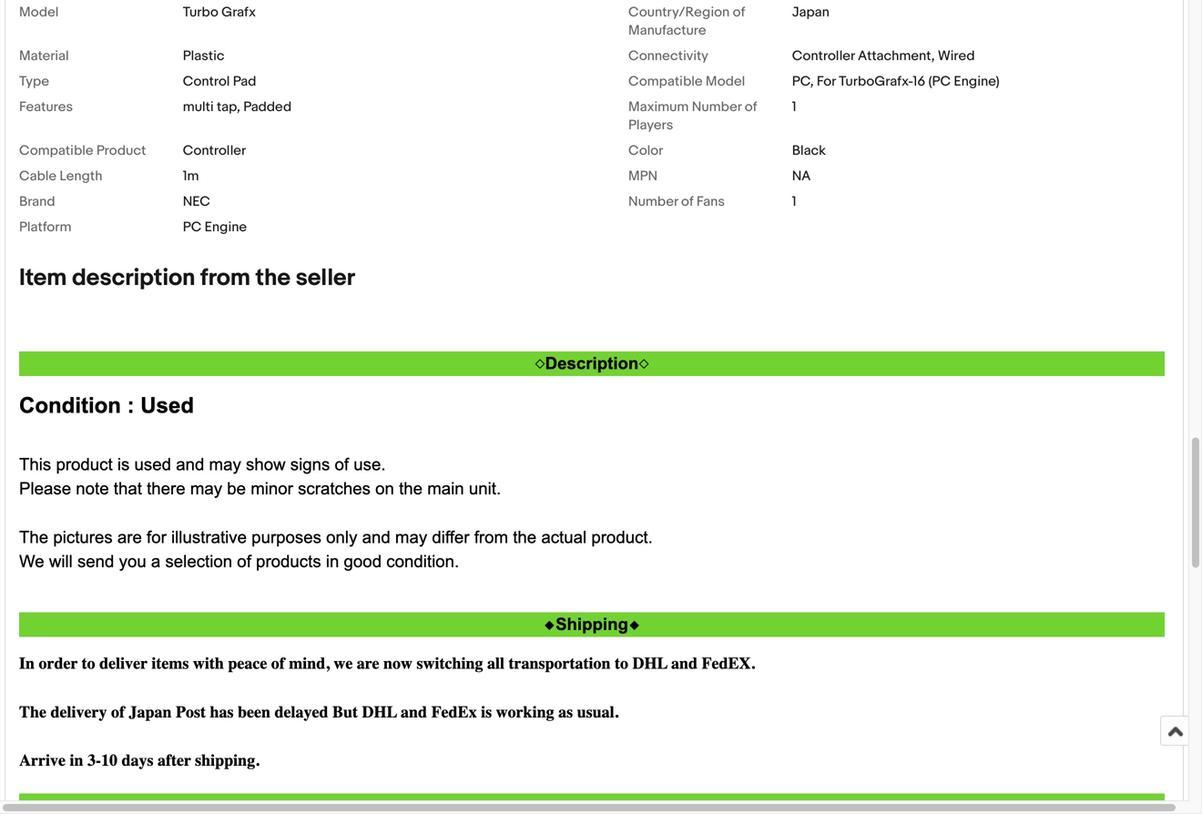 Task type: describe. For each thing, give the bounding box(es) containing it.
seller
[[296, 264, 355, 292]]

country/region of manufacture
[[629, 4, 745, 39]]

(pc
[[929, 73, 951, 90]]

16
[[914, 73, 926, 90]]

1 for fans
[[793, 194, 797, 210]]

product
[[96, 143, 146, 159]]

manufacture
[[629, 22, 707, 39]]

1 for of
[[793, 99, 797, 115]]

number of fans
[[629, 194, 725, 210]]

black
[[793, 143, 827, 159]]

compatible model
[[629, 73, 746, 90]]

multi tap, padded
[[183, 99, 292, 115]]

compatible for compatible model
[[629, 73, 703, 90]]

controller for controller attachment, wired
[[793, 48, 855, 64]]

control pad
[[183, 73, 256, 90]]

connectivity
[[629, 48, 709, 64]]

of for number of fans
[[682, 194, 694, 210]]

controller for controller
[[183, 143, 246, 159]]

engine
[[205, 219, 247, 235]]

type
[[19, 73, 49, 90]]

the
[[256, 264, 291, 292]]

padded
[[243, 99, 292, 115]]

1 horizontal spatial model
[[706, 73, 746, 90]]

1 vertical spatial number
[[629, 194, 679, 210]]

maximum
[[629, 99, 689, 115]]

engine)
[[954, 73, 1000, 90]]

of for country/region of manufacture
[[733, 4, 745, 20]]

wired
[[938, 48, 976, 64]]

pad
[[233, 73, 256, 90]]

maximum number of players
[[629, 99, 757, 133]]

material
[[19, 48, 69, 64]]

brand
[[19, 194, 55, 210]]

item
[[19, 264, 67, 292]]

of inside maximum number of players
[[745, 99, 757, 115]]

turbo
[[183, 4, 219, 20]]

number inside maximum number of players
[[692, 99, 742, 115]]



Task type: vqa. For each thing, say whether or not it's contained in the screenshot.
bottommost Number
yes



Task type: locate. For each thing, give the bounding box(es) containing it.
mpn
[[629, 168, 658, 184]]

1 vertical spatial controller
[[183, 143, 246, 159]]

compatible product
[[19, 143, 146, 159]]

tap,
[[217, 99, 240, 115]]

pc engine
[[183, 219, 247, 235]]

controller up for
[[793, 48, 855, 64]]

description
[[72, 264, 195, 292]]

grafx
[[222, 4, 256, 20]]

turbo grafx
[[183, 4, 256, 20]]

0 horizontal spatial number
[[629, 194, 679, 210]]

pc
[[183, 219, 202, 235]]

plastic
[[183, 48, 225, 64]]

country/region
[[629, 4, 730, 20]]

from
[[201, 264, 251, 292]]

for
[[817, 73, 836, 90]]

pc, for turbografx-16 (pc engine)
[[793, 73, 1000, 90]]

of
[[733, 4, 745, 20], [745, 99, 757, 115], [682, 194, 694, 210]]

platform
[[19, 219, 71, 235]]

cable length
[[19, 168, 102, 184]]

1 vertical spatial compatible
[[19, 143, 93, 159]]

0 vertical spatial number
[[692, 99, 742, 115]]

item description from the seller
[[19, 264, 355, 292]]

1m
[[183, 168, 199, 184]]

0 vertical spatial compatible
[[629, 73, 703, 90]]

1 down na
[[793, 194, 797, 210]]

controller up 1m
[[183, 143, 246, 159]]

0 horizontal spatial controller
[[183, 143, 246, 159]]

of down compatible model
[[745, 99, 757, 115]]

japan
[[793, 4, 830, 20]]

model up maximum number of players
[[706, 73, 746, 90]]

na
[[793, 168, 811, 184]]

2 vertical spatial of
[[682, 194, 694, 210]]

length
[[60, 168, 102, 184]]

0 vertical spatial 1
[[793, 99, 797, 115]]

0 horizontal spatial model
[[19, 4, 59, 20]]

controller
[[793, 48, 855, 64], [183, 143, 246, 159]]

controller attachment, wired
[[793, 48, 976, 64]]

compatible for compatible product
[[19, 143, 93, 159]]

of left fans
[[682, 194, 694, 210]]

number down compatible model
[[692, 99, 742, 115]]

cable
[[19, 168, 57, 184]]

color
[[629, 143, 664, 159]]

of right country/region
[[733, 4, 745, 20]]

1 vertical spatial 1
[[793, 194, 797, 210]]

features
[[19, 99, 73, 115]]

1
[[793, 99, 797, 115], [793, 194, 797, 210]]

number down the mpn
[[629, 194, 679, 210]]

control
[[183, 73, 230, 90]]

1 horizontal spatial compatible
[[629, 73, 703, 90]]

1 horizontal spatial controller
[[793, 48, 855, 64]]

number
[[692, 99, 742, 115], [629, 194, 679, 210]]

1 vertical spatial model
[[706, 73, 746, 90]]

0 vertical spatial model
[[19, 4, 59, 20]]

attachment,
[[858, 48, 935, 64]]

compatible down connectivity
[[629, 73, 703, 90]]

1 1 from the top
[[793, 99, 797, 115]]

1 horizontal spatial number
[[692, 99, 742, 115]]

model up the material
[[19, 4, 59, 20]]

model
[[19, 4, 59, 20], [706, 73, 746, 90]]

0 vertical spatial of
[[733, 4, 745, 20]]

nec
[[183, 194, 210, 210]]

compatible up cable length
[[19, 143, 93, 159]]

1 down pc, at the right of page
[[793, 99, 797, 115]]

0 horizontal spatial compatible
[[19, 143, 93, 159]]

compatible
[[629, 73, 703, 90], [19, 143, 93, 159]]

of inside country/region of manufacture
[[733, 4, 745, 20]]

0 vertical spatial controller
[[793, 48, 855, 64]]

pc,
[[793, 73, 814, 90]]

turbografx-
[[839, 73, 914, 90]]

fans
[[697, 194, 725, 210]]

multi
[[183, 99, 214, 115]]

2 1 from the top
[[793, 194, 797, 210]]

1 vertical spatial of
[[745, 99, 757, 115]]

players
[[629, 117, 674, 133]]



